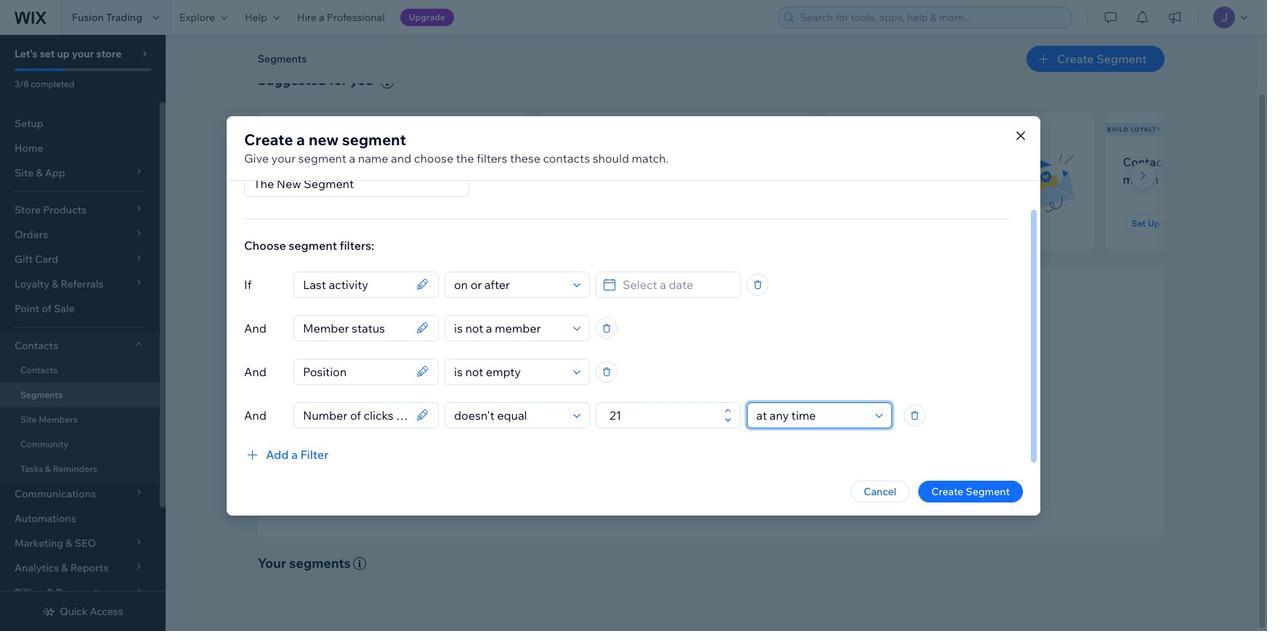 Task type: vqa. For each thing, say whether or not it's contained in the screenshot.
preferences
no



Task type: describe. For each thing, give the bounding box(es) containing it.
choose
[[244, 238, 286, 253]]

create inside create a new segment give your segment a name and choose the filters these contacts should match.
[[244, 130, 293, 149]]

2 choose a condition field from the top
[[450, 359, 569, 384]]

fusion trading
[[72, 11, 142, 24]]

help button
[[236, 0, 288, 35]]

1 vertical spatial segment
[[298, 151, 347, 165]]

birthday
[[1211, 155, 1257, 169]]

let's
[[15, 47, 37, 60]]

upgrade button
[[400, 9, 454, 26]]

1 vertical spatial create segment
[[932, 485, 1010, 498]]

your inside create a new segment give your segment a name and choose the filters these contacts should match.
[[271, 151, 296, 165]]

build
[[1107, 126, 1129, 133]]

3/8
[[15, 78, 29, 89]]

made
[[600, 172, 631, 187]]

these
[[510, 151, 541, 165]]

completed
[[31, 78, 74, 89]]

contacts inside contacts with a birthday th
[[1123, 155, 1173, 169]]

subscribed
[[275, 172, 336, 187]]

home
[[15, 142, 43, 155]]

a left new
[[297, 130, 305, 149]]

contacts link
[[0, 358, 160, 383]]

set up segment button for made
[[558, 215, 643, 233]]

tasks
[[20, 464, 43, 475]]

email inside reach the right target audience create specific groups of contacts that update automatically send personalized email campaigns to drive sales and build trust
[[657, 431, 682, 444]]

e.g., Returning Customers field
[[249, 171, 464, 196]]

1 choose a condition field from the top
[[450, 272, 569, 297]]

quick access
[[60, 605, 123, 618]]

automations link
[[0, 506, 160, 531]]

haven't
[[558, 172, 598, 187]]

site
[[20, 414, 37, 425]]

contacts inside reach the right target audience create specific groups of contacts that update automatically send personalized email campaigns to drive sales and build trust
[[687, 411, 728, 424]]

Enter a number text field
[[605, 403, 720, 428]]

4 set from the left
[[1132, 218, 1146, 229]]

th
[[1260, 155, 1267, 169]]

potential customers who haven't made a purchase yet
[[558, 155, 713, 187]]

personalized
[[594, 431, 654, 444]]

contacts for 'contacts' link
[[20, 365, 58, 376]]

home link
[[0, 136, 160, 161]]

access
[[90, 605, 123, 618]]

audience
[[752, 389, 808, 406]]

contacts for contacts popup button
[[15, 339, 58, 352]]

purchase
[[643, 172, 693, 187]]

yet
[[696, 172, 713, 187]]

name
[[358, 151, 388, 165]]

upgrade
[[409, 12, 445, 23]]

explore
[[179, 11, 215, 24]]

quick
[[60, 605, 88, 618]]

site members link
[[0, 408, 160, 432]]

automations
[[15, 512, 76, 525]]

should
[[593, 151, 629, 165]]

build
[[823, 431, 847, 444]]

on
[[882, 172, 896, 187]]

segments
[[289, 555, 351, 572]]

0 horizontal spatial subscribers
[[278, 126, 327, 133]]

set up segment button for subscribed
[[275, 215, 361, 233]]

a right "hire"
[[319, 11, 325, 24]]

segments link
[[0, 383, 160, 408]]

and inside reach the right target audience create specific groups of contacts that update automatically send personalized email campaigns to drive sales and build trust
[[803, 431, 821, 444]]

if
[[244, 277, 252, 292]]

build loyalty
[[1107, 126, 1162, 133]]

suggested
[[258, 72, 326, 89]]

0 vertical spatial select an option field
[[450, 316, 569, 340]]

filters:
[[340, 238, 374, 253]]

who inside the active email subscribers who clicked on your campaign
[[977, 155, 1000, 169]]

a inside contacts with a birthday th
[[1202, 155, 1208, 169]]

3 choose a condition field from the top
[[450, 403, 569, 428]]

3/8 completed
[[15, 78, 74, 89]]

filters
[[477, 151, 508, 165]]

right
[[678, 389, 708, 406]]

create segment button for segments
[[1027, 46, 1164, 72]]

subscribers inside the active email subscribers who clicked on your campaign
[[910, 155, 974, 169]]

filter
[[300, 447, 329, 462]]

set up segment for subscribed
[[284, 218, 352, 229]]

quick access button
[[42, 605, 123, 618]]

contacts with a birthday th
[[1123, 155, 1267, 187]]

site members
[[20, 414, 78, 425]]

contacts button
[[0, 334, 160, 358]]

fusion
[[72, 11, 104, 24]]

reach the right target audience create specific groups of contacts that update automatically send personalized email campaigns to drive sales and build trust
[[567, 389, 872, 444]]

with
[[1175, 155, 1199, 169]]

active email subscribers who clicked on your campaign
[[840, 155, 1000, 187]]

hire a professional
[[297, 11, 385, 24]]

you
[[350, 72, 373, 89]]

set up segment button for clicked
[[840, 215, 926, 233]]

your inside the active email subscribers who clicked on your campaign
[[898, 172, 923, 187]]

add a filter button
[[244, 446, 329, 463]]

set
[[40, 47, 55, 60]]

community
[[20, 439, 68, 450]]

point of sale
[[15, 302, 75, 315]]

clicked
[[840, 172, 879, 187]]

3 and from the top
[[244, 408, 266, 423]]

new
[[309, 130, 339, 149]]

sales
[[777, 431, 801, 444]]

Select a date field
[[618, 272, 736, 297]]

up for subscribed
[[300, 218, 312, 229]]

your segments
[[258, 555, 351, 572]]

create a new segment give your segment a name and choose the filters these contacts should match.
[[244, 130, 669, 165]]

list containing new contacts who recently subscribed to your mailing list
[[255, 112, 1267, 250]]

loyalty
[[1131, 126, 1162, 133]]

up for made
[[583, 218, 595, 229]]

segments for segments link
[[20, 389, 63, 400]]



Task type: locate. For each thing, give the bounding box(es) containing it.
subscribers
[[278, 126, 327, 133], [910, 155, 974, 169]]

who for your
[[352, 155, 376, 169]]

your right on
[[898, 172, 923, 187]]

that
[[731, 411, 750, 424]]

1 horizontal spatial subscribers
[[910, 155, 974, 169]]

add
[[266, 447, 289, 462]]

up down contacts with a birthday th
[[1148, 218, 1160, 229]]

set up segment for clicked
[[849, 218, 917, 229]]

the left filters
[[456, 151, 474, 165]]

up
[[300, 218, 312, 229], [583, 218, 595, 229], [865, 218, 877, 229], [1148, 218, 1160, 229]]

0 horizontal spatial create segment
[[932, 485, 1010, 498]]

new up give
[[259, 126, 276, 133]]

3 set up segment from the left
[[849, 218, 917, 229]]

a inside potential customers who haven't made a purchase yet
[[634, 172, 640, 187]]

contacts up haven't at the top
[[543, 151, 590, 165]]

segment left filters:
[[289, 238, 337, 253]]

set up segment
[[284, 218, 352, 229], [566, 218, 635, 229], [849, 218, 917, 229], [1132, 218, 1200, 229]]

hire a professional link
[[288, 0, 394, 35]]

0 vertical spatial and
[[391, 151, 411, 165]]

1 vertical spatial segments
[[20, 389, 63, 400]]

0 horizontal spatial of
[[42, 302, 52, 315]]

email down the enter a number text field
[[657, 431, 682, 444]]

up down clicked
[[865, 218, 877, 229]]

1 vertical spatial and
[[803, 431, 821, 444]]

create segment button for cancel
[[918, 481, 1023, 502]]

2 vertical spatial contacts
[[20, 365, 58, 376]]

&
[[45, 464, 51, 475]]

1 vertical spatial and
[[244, 364, 266, 379]]

None field
[[299, 272, 412, 297], [299, 316, 412, 340], [299, 359, 412, 384], [299, 403, 412, 428], [299, 272, 412, 297], [299, 316, 412, 340], [299, 359, 412, 384], [299, 403, 412, 428]]

contacts down point of sale at the top
[[15, 339, 58, 352]]

your inside new contacts who recently subscribed to your mailing list
[[353, 172, 377, 187]]

segments for "segments" button
[[258, 52, 307, 65]]

segments up the suggested
[[258, 52, 307, 65]]

1 vertical spatial new
[[275, 155, 300, 169]]

contacts down new
[[302, 155, 350, 169]]

2 vertical spatial segment
[[289, 238, 337, 253]]

1 set up segment button from the left
[[275, 215, 361, 233]]

give
[[244, 151, 269, 165]]

2 horizontal spatial contacts
[[687, 411, 728, 424]]

2 vertical spatial choose a condition field
[[450, 403, 569, 428]]

0 horizontal spatial contacts
[[302, 155, 350, 169]]

0 horizontal spatial to
[[339, 172, 350, 187]]

list
[[423, 172, 439, 187]]

the
[[456, 151, 474, 165], [655, 389, 676, 406]]

and up mailing
[[391, 151, 411, 165]]

4 set up segment from the left
[[1132, 218, 1200, 229]]

up for clicked
[[865, 218, 877, 229]]

community link
[[0, 432, 160, 457]]

mailing
[[380, 172, 420, 187]]

who inside potential customers who haven't made a purchase yet
[[670, 155, 693, 169]]

a down customers on the top of the page
[[634, 172, 640, 187]]

of inside the sidebar element
[[42, 302, 52, 315]]

0 vertical spatial subscribers
[[278, 126, 327, 133]]

point of sale link
[[0, 296, 160, 321]]

set for active email subscribers who clicked on your campaign
[[849, 218, 863, 229]]

create segment
[[1057, 52, 1147, 66], [932, 485, 1010, 498]]

suggested for you
[[258, 72, 373, 89]]

point
[[15, 302, 39, 315]]

to
[[339, 172, 350, 187], [739, 431, 749, 444]]

tasks & reminders link
[[0, 457, 160, 482]]

segments up site members
[[20, 389, 63, 400]]

set up segment button up choose segment filters:
[[275, 215, 361, 233]]

set
[[284, 218, 298, 229], [566, 218, 581, 229], [849, 218, 863, 229], [1132, 218, 1146, 229]]

your right give
[[271, 151, 296, 165]]

1 horizontal spatial email
[[878, 155, 907, 169]]

2 set from the left
[[566, 218, 581, 229]]

0 vertical spatial create segment
[[1057, 52, 1147, 66]]

2 who from the left
[[670, 155, 693, 169]]

1 horizontal spatial of
[[676, 411, 685, 424]]

for
[[329, 72, 347, 89]]

1 horizontal spatial and
[[803, 431, 821, 444]]

contacts down contacts popup button
[[20, 365, 58, 376]]

0 vertical spatial the
[[456, 151, 474, 165]]

to right subscribed
[[339, 172, 350, 187]]

campaigns
[[685, 431, 737, 444]]

of down right
[[676, 411, 685, 424]]

tasks & reminders
[[20, 464, 97, 475]]

your right the up
[[72, 47, 94, 60]]

a right with at the right top
[[1202, 155, 1208, 169]]

customers
[[609, 155, 667, 169]]

subscribers up the campaign in the right top of the page
[[910, 155, 974, 169]]

0 horizontal spatial segments
[[20, 389, 63, 400]]

3 up from the left
[[865, 218, 877, 229]]

your
[[72, 47, 94, 60], [271, 151, 296, 165], [353, 172, 377, 187], [898, 172, 923, 187]]

1 and from the top
[[244, 321, 266, 335]]

contacts down loyalty
[[1123, 155, 1173, 169]]

0 vertical spatial create segment button
[[1027, 46, 1164, 72]]

create
[[1057, 52, 1094, 66], [244, 130, 293, 149], [567, 411, 598, 424], [932, 485, 964, 498]]

1 vertical spatial to
[[739, 431, 749, 444]]

email
[[878, 155, 907, 169], [657, 431, 682, 444]]

active
[[840, 155, 875, 169]]

drive
[[751, 431, 775, 444]]

members
[[39, 414, 78, 425]]

1 vertical spatial email
[[657, 431, 682, 444]]

store
[[96, 47, 122, 60]]

your
[[258, 555, 286, 572]]

sidebar element
[[0, 35, 166, 631]]

the up "groups"
[[655, 389, 676, 406]]

1 horizontal spatial who
[[670, 155, 693, 169]]

1 vertical spatial contacts
[[15, 339, 58, 352]]

who up purchase
[[670, 155, 693, 169]]

contacts
[[543, 151, 590, 165], [302, 155, 350, 169], [687, 411, 728, 424]]

1 set from the left
[[284, 218, 298, 229]]

a
[[319, 11, 325, 24], [297, 130, 305, 149], [349, 151, 355, 165], [1202, 155, 1208, 169], [634, 172, 640, 187], [291, 447, 298, 462]]

set up segment for made
[[566, 218, 635, 229]]

set up segment button
[[275, 215, 361, 233], [558, 215, 643, 233], [840, 215, 926, 233], [1123, 215, 1209, 233]]

0 horizontal spatial create segment button
[[918, 481, 1023, 502]]

new up subscribed
[[275, 155, 300, 169]]

campaign
[[926, 172, 980, 187]]

0 vertical spatial email
[[878, 155, 907, 169]]

choose segment filters:
[[244, 238, 374, 253]]

new for new subscribers
[[259, 126, 276, 133]]

contacts up campaigns
[[687, 411, 728, 424]]

2 up from the left
[[583, 218, 595, 229]]

0 vertical spatial choose a condition field
[[450, 272, 569, 297]]

cancel button
[[851, 481, 910, 502]]

set up segment button down contacts with a birthday th
[[1123, 215, 1209, 233]]

segment up name
[[342, 130, 406, 149]]

set up segment down on
[[849, 218, 917, 229]]

the inside reach the right target audience create specific groups of contacts that update automatically send personalized email campaigns to drive sales and build trust
[[655, 389, 676, 406]]

0 vertical spatial of
[[42, 302, 52, 315]]

1 who from the left
[[352, 155, 376, 169]]

to left drive
[[739, 431, 749, 444]]

new for new contacts who recently subscribed to your mailing list
[[275, 155, 300, 169]]

Choose a condition field
[[450, 272, 569, 297], [450, 359, 569, 384], [450, 403, 569, 428]]

2 horizontal spatial who
[[977, 155, 1000, 169]]

0 vertical spatial to
[[339, 172, 350, 187]]

Search for tools, apps, help & more... field
[[796, 7, 1067, 28]]

1 vertical spatial of
[[676, 411, 685, 424]]

who up the campaign in the right top of the page
[[977, 155, 1000, 169]]

1 horizontal spatial create segment
[[1057, 52, 1147, 66]]

1 horizontal spatial to
[[739, 431, 749, 444]]

up down haven't at the top
[[583, 218, 595, 229]]

segment
[[342, 130, 406, 149], [298, 151, 347, 165], [289, 238, 337, 253]]

1 vertical spatial choose a condition field
[[450, 359, 569, 384]]

hire
[[297, 11, 317, 24]]

contacts inside popup button
[[15, 339, 58, 352]]

segment down new
[[298, 151, 347, 165]]

1 vertical spatial select an option field
[[752, 403, 871, 428]]

who for purchase
[[670, 155, 693, 169]]

set up segment down contacts with a birthday th
[[1132, 218, 1200, 229]]

3 set from the left
[[849, 218, 863, 229]]

1 horizontal spatial segments
[[258, 52, 307, 65]]

0 horizontal spatial and
[[391, 151, 411, 165]]

set for potential customers who haven't made a purchase yet
[[566, 218, 581, 229]]

new inside new contacts who recently subscribed to your mailing list
[[275, 155, 300, 169]]

2 set up segment button from the left
[[558, 215, 643, 233]]

new
[[259, 126, 276, 133], [275, 155, 300, 169]]

contacts
[[1123, 155, 1173, 169], [15, 339, 58, 352], [20, 365, 58, 376]]

0 horizontal spatial who
[[352, 155, 376, 169]]

1 vertical spatial create segment button
[[918, 481, 1023, 502]]

of left sale
[[42, 302, 52, 315]]

reminders
[[53, 464, 97, 475]]

0 horizontal spatial the
[[456, 151, 474, 165]]

1 vertical spatial subscribers
[[910, 155, 974, 169]]

potential
[[558, 155, 606, 169]]

2 vertical spatial and
[[244, 408, 266, 423]]

who up e.g., returning customers field
[[352, 155, 376, 169]]

trust
[[850, 431, 872, 444]]

0 vertical spatial and
[[244, 321, 266, 335]]

contacts inside create a new segment give your segment a name and choose the filters these contacts should match.
[[543, 151, 590, 165]]

automatically
[[788, 411, 852, 424]]

and
[[244, 321, 266, 335], [244, 364, 266, 379], [244, 408, 266, 423]]

set for new contacts who recently subscribed to your mailing list
[[284, 218, 298, 229]]

reach
[[614, 389, 652, 406]]

segments button
[[250, 48, 314, 70]]

set up segment button down made
[[558, 215, 643, 233]]

sale
[[54, 302, 75, 315]]

contacts inside new contacts who recently subscribed to your mailing list
[[302, 155, 350, 169]]

0 vertical spatial contacts
[[1123, 155, 1173, 169]]

Select an option field
[[450, 316, 569, 340], [752, 403, 871, 428]]

1 horizontal spatial select an option field
[[752, 403, 871, 428]]

cancel
[[864, 485, 897, 498]]

3 set up segment button from the left
[[840, 215, 926, 233]]

email inside the active email subscribers who clicked on your campaign
[[878, 155, 907, 169]]

a right add
[[291, 447, 298, 462]]

0 vertical spatial new
[[259, 126, 276, 133]]

1 up from the left
[[300, 218, 312, 229]]

new subscribers
[[259, 126, 327, 133]]

and down automatically at the right bottom
[[803, 431, 821, 444]]

match.
[[632, 151, 669, 165]]

target
[[711, 389, 749, 406]]

create inside reach the right target audience create specific groups of contacts that update automatically send personalized email campaigns to drive sales and build trust
[[567, 411, 598, 424]]

segment
[[1097, 52, 1147, 66], [314, 218, 352, 229], [597, 218, 635, 229], [879, 218, 917, 229], [1162, 218, 1200, 229], [966, 485, 1010, 498]]

the inside create a new segment give your segment a name and choose the filters these contacts should match.
[[456, 151, 474, 165]]

list
[[255, 112, 1267, 250]]

specific
[[601, 411, 638, 424]]

1 horizontal spatial the
[[655, 389, 676, 406]]

4 up from the left
[[1148, 218, 1160, 229]]

professional
[[327, 11, 385, 24]]

2 set up segment from the left
[[566, 218, 635, 229]]

help
[[245, 11, 267, 24]]

set up segment up choose segment filters:
[[284, 218, 352, 229]]

choose
[[414, 151, 454, 165]]

your down name
[[353, 172, 377, 187]]

0 horizontal spatial select an option field
[[450, 316, 569, 340]]

email up on
[[878, 155, 907, 169]]

your inside the sidebar element
[[72, 47, 94, 60]]

0 vertical spatial segment
[[342, 130, 406, 149]]

2 and from the top
[[244, 364, 266, 379]]

a inside button
[[291, 447, 298, 462]]

set up segment down made
[[566, 218, 635, 229]]

1 set up segment from the left
[[284, 218, 352, 229]]

of inside reach the right target audience create specific groups of contacts that update automatically send personalized email campaigns to drive sales and build trust
[[676, 411, 685, 424]]

3 who from the left
[[977, 155, 1000, 169]]

subscribers down the suggested
[[278, 126, 327, 133]]

0 vertical spatial segments
[[258, 52, 307, 65]]

segments inside button
[[258, 52, 307, 65]]

who inside new contacts who recently subscribed to your mailing list
[[352, 155, 376, 169]]

setup link
[[0, 111, 160, 136]]

up
[[57, 47, 70, 60]]

1 horizontal spatial create segment button
[[1027, 46, 1164, 72]]

0 horizontal spatial email
[[657, 431, 682, 444]]

trading
[[106, 11, 142, 24]]

create segment button
[[1027, 46, 1164, 72], [918, 481, 1023, 502]]

new contacts who recently subscribed to your mailing list
[[275, 155, 439, 187]]

let's set up your store
[[15, 47, 122, 60]]

to inside reach the right target audience create specific groups of contacts that update automatically send personalized email campaigns to drive sales and build trust
[[739, 431, 749, 444]]

4 set up segment button from the left
[[1123, 215, 1209, 233]]

segments inside the sidebar element
[[20, 389, 63, 400]]

update
[[752, 411, 786, 424]]

1 vertical spatial the
[[655, 389, 676, 406]]

a left name
[[349, 151, 355, 165]]

1 horizontal spatial contacts
[[543, 151, 590, 165]]

to inside new contacts who recently subscribed to your mailing list
[[339, 172, 350, 187]]

and inside create a new segment give your segment a name and choose the filters these contacts should match.
[[391, 151, 411, 165]]

set up segment button down on
[[840, 215, 926, 233]]

up up choose segment filters:
[[300, 218, 312, 229]]



